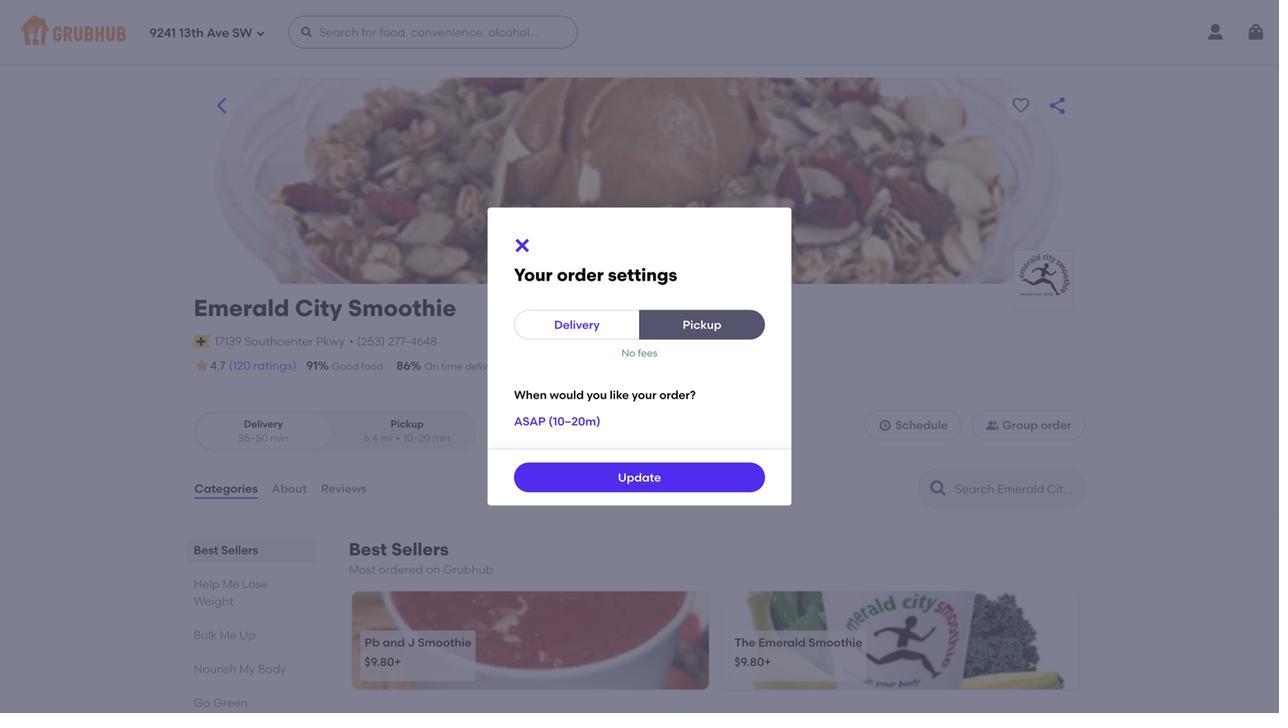 Task type: describe. For each thing, give the bounding box(es) containing it.
you
[[587, 388, 607, 402]]

share icon image
[[1048, 96, 1068, 116]]

mi
[[381, 433, 393, 445]]

17139 southcenter pkwy
[[215, 335, 345, 349]]

pkwy
[[316, 335, 345, 349]]

schedule button
[[865, 411, 963, 441]]

main navigation navigation
[[0, 0, 1280, 64]]

go green tab
[[194, 695, 309, 712]]

+ inside the emerald smoothie $9.80 +
[[765, 656, 772, 670]]

group order
[[1003, 419, 1072, 433]]

asap
[[514, 415, 546, 429]]

grubhub
[[443, 563, 494, 577]]

10–20
[[404, 433, 431, 445]]

schedule
[[896, 419, 948, 433]]

settings
[[608, 265, 678, 286]]

ordered
[[379, 563, 424, 577]]

on
[[426, 563, 441, 577]]

bulk me up tab
[[194, 627, 309, 645]]

delivery
[[465, 361, 503, 373]]

up
[[240, 629, 256, 643]]

• (253) 277-4648
[[349, 335, 437, 349]]

option group containing delivery 35–50 min
[[194, 411, 477, 453]]

when would you like your order?
[[514, 388, 696, 402]]

smoothie for the emerald smoothie $9.80 +
[[809, 636, 863, 650]]

your
[[632, 388, 657, 402]]

0 vertical spatial emerald
[[194, 295, 290, 322]]

9241
[[150, 26, 176, 41]]

sellers for best sellers
[[221, 544, 258, 558]]

pb and j smoothie $9.80 +
[[365, 636, 472, 670]]

9241 13th ave sw
[[150, 26, 252, 41]]

order for group
[[1041, 419, 1072, 433]]

help me lose weight tab
[[194, 576, 309, 611]]

0 vertical spatial •
[[349, 335, 354, 349]]

good
[[332, 361, 359, 373]]

group order button
[[972, 411, 1086, 441]]

91
[[306, 359, 318, 373]]

help me lose weight
[[194, 578, 268, 609]]

fees
[[638, 347, 658, 359]]

order?
[[660, 388, 696, 402]]

nourish
[[194, 663, 237, 677]]

star icon image
[[194, 358, 210, 374]]

and
[[383, 636, 405, 650]]

most
[[349, 563, 376, 577]]

asap (10–20m)
[[514, 415, 601, 429]]

17139 southcenter pkwy button
[[214, 333, 346, 351]]

6.4
[[364, 433, 378, 445]]

emerald city smoothie logo image
[[1015, 251, 1073, 309]]

(10–20m)
[[549, 415, 601, 429]]

(253)
[[357, 335, 385, 349]]

Search Emerald City Smoothie search field
[[954, 482, 1080, 498]]

1 horizontal spatial svg image
[[300, 26, 314, 39]]

update button
[[514, 463, 766, 493]]

delivery 35–50 min
[[239, 418, 288, 445]]

ave
[[207, 26, 229, 41]]

(120 ratings)
[[229, 359, 297, 373]]

nourish my body tab
[[194, 661, 309, 678]]

categories button
[[194, 460, 259, 519]]

on time delivery
[[425, 361, 503, 373]]

smoothie inside pb and j smoothie $9.80 +
[[418, 636, 472, 650]]

time
[[441, 361, 463, 373]]

go green
[[194, 697, 248, 711]]

body
[[258, 663, 287, 677]]

$9.80 inside the emerald smoothie $9.80 +
[[735, 656, 765, 670]]

me for help
[[223, 578, 240, 592]]

help
[[194, 578, 220, 592]]

subscription pass image
[[194, 335, 210, 349]]

35–50
[[239, 433, 268, 445]]

pickup button
[[640, 310, 766, 340]]

order for your
[[557, 265, 604, 286]]

reviews
[[321, 482, 367, 496]]

city
[[295, 295, 343, 322]]

bulk me up
[[194, 629, 256, 643]]

best sellers
[[194, 544, 258, 558]]

categories
[[195, 482, 258, 496]]

best for best sellers most ordered on grubhub
[[349, 540, 387, 561]]

emerald city smoothie
[[194, 295, 457, 322]]

food
[[361, 361, 383, 373]]



Task type: locate. For each thing, give the bounding box(es) containing it.
me left lose on the left bottom of the page
[[223, 578, 240, 592]]

delivery button
[[514, 310, 640, 340]]

best inside best sellers most ordered on grubhub
[[349, 540, 387, 561]]

1 vertical spatial delivery
[[244, 418, 283, 430]]

0 horizontal spatial +
[[395, 656, 402, 670]]

2 horizontal spatial svg image
[[513, 236, 533, 256]]

1 vertical spatial emerald
[[759, 636, 806, 650]]

me inside tab
[[220, 629, 237, 643]]

pickup up order?
[[683, 318, 722, 332]]

no fees
[[622, 347, 658, 359]]

1 horizontal spatial min
[[433, 433, 451, 445]]

1 horizontal spatial +
[[765, 656, 772, 670]]

smoothie for emerald city smoothie
[[348, 295, 457, 322]]

0 horizontal spatial $9.80
[[365, 656, 395, 670]]

your order settings
[[514, 265, 678, 286]]

• left '(253)'
[[349, 335, 354, 349]]

0 horizontal spatial svg image
[[256, 29, 266, 38]]

the
[[735, 636, 756, 650]]

$9.80 inside pb and j smoothie $9.80 +
[[365, 656, 395, 670]]

1 $9.80 from the left
[[365, 656, 395, 670]]

delivery
[[555, 318, 600, 332], [244, 418, 283, 430]]

nourish my body
[[194, 663, 287, 677]]

about
[[272, 482, 307, 496]]

0 vertical spatial me
[[223, 578, 240, 592]]

1 horizontal spatial best
[[349, 540, 387, 561]]

option group
[[194, 411, 477, 453]]

pickup for pickup 6.4 mi • 10–20 min
[[391, 418, 424, 430]]

4648
[[410, 335, 437, 349]]

good food
[[332, 361, 383, 373]]

save this restaurant image
[[1012, 96, 1032, 116]]

order right group
[[1041, 419, 1072, 433]]

0 horizontal spatial emerald
[[194, 295, 290, 322]]

1 vertical spatial svg image
[[879, 419, 893, 432]]

• inside pickup 6.4 mi • 10–20 min
[[396, 433, 400, 445]]

•
[[349, 335, 354, 349], [396, 433, 400, 445]]

best up most
[[349, 540, 387, 561]]

$9.80 down pb
[[365, 656, 395, 670]]

0 horizontal spatial sellers
[[221, 544, 258, 558]]

0 horizontal spatial best
[[194, 544, 219, 558]]

asap (10–20m) button
[[514, 407, 601, 437]]

1 horizontal spatial pickup
[[683, 318, 722, 332]]

weight
[[194, 595, 234, 609]]

best for best sellers
[[194, 544, 219, 558]]

min inside delivery 35–50 min
[[270, 433, 288, 445]]

1 horizontal spatial sellers
[[392, 540, 449, 561]]

best
[[349, 540, 387, 561], [194, 544, 219, 558]]

best inside tab
[[194, 544, 219, 558]]

pickup 6.4 mi • 10–20 min
[[364, 418, 451, 445]]

sellers up lose on the left bottom of the page
[[221, 544, 258, 558]]

smoothie inside the emerald smoothie $9.80 +
[[809, 636, 863, 650]]

pickup
[[683, 318, 722, 332], [391, 418, 424, 430]]

delivery for delivery
[[555, 318, 600, 332]]

1 horizontal spatial •
[[396, 433, 400, 445]]

0 vertical spatial delivery
[[555, 318, 600, 332]]

(253) 277-4648 button
[[357, 334, 437, 350]]

0 horizontal spatial •
[[349, 335, 354, 349]]

delivery for delivery 35–50 min
[[244, 418, 283, 430]]

ratings)
[[253, 359, 297, 373]]

svg image
[[1247, 22, 1267, 42], [879, 419, 893, 432]]

best sellers tab
[[194, 542, 309, 559]]

1 vertical spatial pickup
[[391, 418, 424, 430]]

2 $9.80 from the left
[[735, 656, 765, 670]]

$9.80 down the
[[735, 656, 765, 670]]

pickup inside pickup 6.4 mi • 10–20 min
[[391, 418, 424, 430]]

pb
[[365, 636, 380, 650]]

277-
[[388, 335, 410, 349]]

+
[[395, 656, 402, 670], [765, 656, 772, 670]]

1 min from the left
[[270, 433, 288, 445]]

about button
[[271, 460, 308, 519]]

the emerald smoothie $9.80 +
[[735, 636, 863, 670]]

2 + from the left
[[765, 656, 772, 670]]

lose
[[242, 578, 268, 592]]

go
[[194, 697, 211, 711]]

$9.80
[[365, 656, 395, 670], [735, 656, 765, 670]]

best sellers most ordered on grubhub
[[349, 540, 494, 577]]

order inside 'button'
[[1041, 419, 1072, 433]]

my
[[239, 663, 255, 677]]

0 horizontal spatial min
[[270, 433, 288, 445]]

pickup up 10–20
[[391, 418, 424, 430]]

update
[[618, 471, 662, 485]]

delivery up "35–50"
[[244, 418, 283, 430]]

• right mi
[[396, 433, 400, 445]]

svg image
[[300, 26, 314, 39], [256, 29, 266, 38], [513, 236, 533, 256]]

delivery inside delivery 35–50 min
[[244, 418, 283, 430]]

sellers up "on"
[[392, 540, 449, 561]]

j
[[408, 636, 415, 650]]

emerald
[[194, 295, 290, 322], [759, 636, 806, 650]]

smoothie
[[348, 295, 457, 322], [418, 636, 472, 650], [809, 636, 863, 650]]

13th
[[179, 26, 204, 41]]

people icon image
[[986, 419, 1000, 432]]

delivery inside button
[[555, 318, 600, 332]]

1 horizontal spatial delivery
[[555, 318, 600, 332]]

1 horizontal spatial svg image
[[1247, 22, 1267, 42]]

0 horizontal spatial order
[[557, 265, 604, 286]]

when
[[514, 388, 547, 402]]

southcenter
[[245, 335, 314, 349]]

svg image inside schedule button
[[879, 419, 893, 432]]

reviews button
[[320, 460, 368, 519]]

(120
[[229, 359, 251, 373]]

min
[[270, 433, 288, 445], [433, 433, 451, 445]]

0 horizontal spatial pickup
[[391, 418, 424, 430]]

min right "35–50"
[[270, 433, 288, 445]]

1 vertical spatial •
[[396, 433, 400, 445]]

min right 10–20
[[433, 433, 451, 445]]

would
[[550, 388, 584, 402]]

1 horizontal spatial order
[[1041, 419, 1072, 433]]

0 horizontal spatial delivery
[[244, 418, 283, 430]]

delivery down the your order settings
[[555, 318, 600, 332]]

caret left icon image
[[212, 96, 232, 116]]

group
[[1003, 419, 1039, 433]]

sellers
[[392, 540, 449, 561], [221, 544, 258, 558]]

no
[[622, 347, 636, 359]]

4.7
[[210, 359, 226, 373]]

0 horizontal spatial svg image
[[879, 419, 893, 432]]

1 vertical spatial order
[[1041, 419, 1072, 433]]

86
[[397, 359, 411, 373]]

0 vertical spatial svg image
[[1247, 22, 1267, 42]]

like
[[610, 388, 629, 402]]

min inside pickup 6.4 mi • 10–20 min
[[433, 433, 451, 445]]

2 min from the left
[[433, 433, 451, 445]]

sellers for best sellers most ordered on grubhub
[[392, 540, 449, 561]]

green
[[213, 697, 248, 711]]

bulk
[[194, 629, 217, 643]]

on
[[425, 361, 439, 373]]

sellers inside tab
[[221, 544, 258, 558]]

pickup for pickup
[[683, 318, 722, 332]]

me for bulk
[[220, 629, 237, 643]]

sellers inside best sellers most ordered on grubhub
[[392, 540, 449, 561]]

order right your
[[557, 265, 604, 286]]

1 horizontal spatial $9.80
[[735, 656, 765, 670]]

1 + from the left
[[395, 656, 402, 670]]

emerald inside the emerald smoothie $9.80 +
[[759, 636, 806, 650]]

me
[[223, 578, 240, 592], [220, 629, 237, 643]]

pickup inside 'button'
[[683, 318, 722, 332]]

1 horizontal spatial emerald
[[759, 636, 806, 650]]

1 vertical spatial me
[[220, 629, 237, 643]]

best up help
[[194, 544, 219, 558]]

0 vertical spatial order
[[557, 265, 604, 286]]

me left up
[[220, 629, 237, 643]]

me inside help me lose weight
[[223, 578, 240, 592]]

your
[[514, 265, 553, 286]]

emerald up 17139
[[194, 295, 290, 322]]

sw
[[232, 26, 252, 41]]

0 vertical spatial pickup
[[683, 318, 722, 332]]

search icon image
[[929, 479, 949, 499]]

svg image inside main navigation navigation
[[1247, 22, 1267, 42]]

+ inside pb and j smoothie $9.80 +
[[395, 656, 402, 670]]

save this restaurant button
[[1007, 91, 1037, 121]]

17139
[[215, 335, 242, 349]]

emerald right the
[[759, 636, 806, 650]]



Task type: vqa. For each thing, say whether or not it's contained in the screenshot.
$11.40 for SUI Shrimp Gyoza
no



